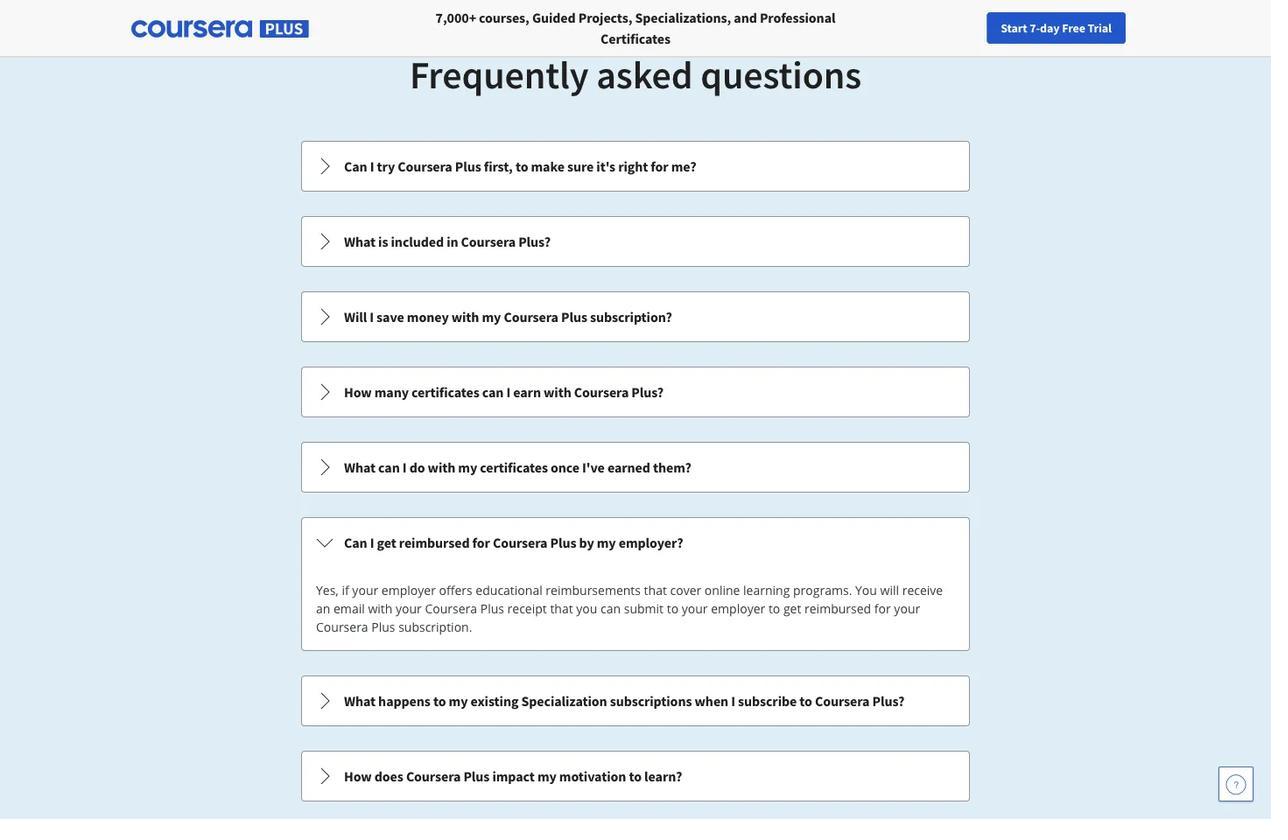 Task type: locate. For each thing, give the bounding box(es) containing it.
1 horizontal spatial certificates
[[480, 459, 548, 476]]

my right 'impact'
[[538, 768, 557, 786]]

0 vertical spatial how
[[344, 384, 372, 401]]

list
[[299, 139, 972, 804]]

0 vertical spatial plus?
[[519, 233, 551, 250]]

earned
[[608, 459, 650, 476]]

your right if
[[352, 582, 378, 599]]

what inside dropdown button
[[344, 459, 376, 476]]

plus
[[455, 158, 481, 175], [561, 308, 588, 326], [550, 534, 577, 552], [481, 601, 504, 617], [372, 619, 395, 636], [464, 768, 490, 786]]

1 vertical spatial can
[[344, 534, 367, 552]]

1 vertical spatial that
[[550, 601, 573, 617]]

how many certificates can i earn with coursera plus? button
[[302, 368, 969, 417]]

plus left by
[[550, 534, 577, 552]]

1 horizontal spatial for
[[651, 158, 669, 175]]

how inside how many certificates can i earn with coursera plus? dropdown button
[[344, 384, 372, 401]]

what left 'happens'
[[344, 693, 376, 710]]

with
[[452, 308, 479, 326], [544, 384, 572, 401], [428, 459, 456, 476], [368, 601, 393, 617]]

certificates inside dropdown button
[[412, 384, 480, 401]]

will
[[344, 308, 367, 326]]

how left many
[[344, 384, 372, 401]]

can up if
[[344, 534, 367, 552]]

0 vertical spatial certificates
[[412, 384, 480, 401]]

new
[[949, 20, 972, 36]]

0 vertical spatial what
[[344, 233, 376, 250]]

1 horizontal spatial get
[[784, 601, 802, 617]]

how many certificates can i earn with coursera plus?
[[344, 384, 664, 401]]

can left do
[[378, 459, 400, 476]]

2 vertical spatial can
[[601, 601, 621, 617]]

1 can from the top
[[344, 158, 367, 175]]

0 vertical spatial reimbursed
[[399, 534, 470, 552]]

employer up subscription.
[[382, 582, 436, 599]]

an
[[316, 601, 330, 617]]

2 horizontal spatial plus?
[[873, 693, 905, 710]]

0 vertical spatial can
[[482, 384, 504, 401]]

can i try coursera plus first, to make sure it's right for me?
[[344, 158, 697, 175]]

reimbursed inside 'yes, if your employer offers educational reimbursements that cover online learning programs. you will receive an email with your coursera plus receipt that you can submit to your employer to get reimbursed for your coursera plus subscription.'
[[805, 601, 871, 617]]

None search field
[[241, 11, 539, 46]]

receipt
[[508, 601, 547, 617]]

what left do
[[344, 459, 376, 476]]

can left earn
[[482, 384, 504, 401]]

plus left subscription?
[[561, 308, 588, 326]]

1 vertical spatial what
[[344, 459, 376, 476]]

when
[[695, 693, 729, 710]]

0 vertical spatial for
[[651, 158, 669, 175]]

certificates left once
[[480, 459, 548, 476]]

how inside how does coursera plus impact my motivation to learn? dropdown button
[[344, 768, 372, 786]]

1 what from the top
[[344, 233, 376, 250]]

1 horizontal spatial plus?
[[632, 384, 664, 401]]

with right do
[[428, 459, 456, 476]]

2 vertical spatial what
[[344, 693, 376, 710]]

how left the does
[[344, 768, 372, 786]]

2 vertical spatial plus?
[[873, 693, 905, 710]]

1 horizontal spatial can
[[482, 384, 504, 401]]

0 vertical spatial can
[[344, 158, 367, 175]]

how for how many certificates can i earn with coursera plus?
[[344, 384, 372, 401]]

yes, if your employer offers educational reimbursements that cover online learning programs. you will receive an email with your coursera plus receipt that you can submit to your employer to get reimbursed for your coursera plus subscription.
[[316, 582, 943, 636]]

my for coursera
[[482, 308, 501, 326]]

my right do
[[458, 459, 477, 476]]

coursera right subscribe
[[815, 693, 870, 710]]

for
[[651, 158, 669, 175], [473, 534, 490, 552], [875, 601, 891, 617]]

1 vertical spatial employer
[[711, 601, 766, 617]]

how
[[344, 384, 372, 401], [344, 768, 372, 786]]

get
[[377, 534, 396, 552], [784, 601, 802, 617]]

right
[[618, 158, 648, 175]]

what
[[344, 233, 376, 250], [344, 459, 376, 476], [344, 693, 376, 710]]

that up submit
[[644, 582, 667, 599]]

plus left subscription.
[[372, 619, 395, 636]]

list containing can i try coursera plus first, to make sure it's right for me?
[[299, 139, 972, 804]]

reimbursed inside can i get reimbursed for coursera plus by my employer? dropdown button
[[399, 534, 470, 552]]

day
[[1040, 20, 1060, 36]]

that left "you"
[[550, 601, 573, 617]]

1 vertical spatial plus?
[[632, 384, 664, 401]]

money
[[407, 308, 449, 326]]

try
[[377, 158, 395, 175]]

1 vertical spatial for
[[473, 534, 490, 552]]

i
[[370, 158, 374, 175], [370, 308, 374, 326], [507, 384, 511, 401], [403, 459, 407, 476], [370, 534, 374, 552], [731, 693, 736, 710]]

plus?
[[519, 233, 551, 250], [632, 384, 664, 401], [873, 693, 905, 710]]

employer
[[382, 582, 436, 599], [711, 601, 766, 617]]

0 horizontal spatial certificates
[[412, 384, 480, 401]]

2 horizontal spatial for
[[875, 601, 891, 617]]

your
[[923, 20, 946, 36], [352, 582, 378, 599], [396, 601, 422, 617], [682, 601, 708, 617], [894, 601, 921, 617]]

coursera right in
[[461, 233, 516, 250]]

1 how from the top
[[344, 384, 372, 401]]

2 horizontal spatial can
[[601, 601, 621, 617]]

with right email on the bottom left of the page
[[368, 601, 393, 617]]

my right money
[[482, 308, 501, 326]]

2 vertical spatial for
[[875, 601, 891, 617]]

1 vertical spatial get
[[784, 601, 802, 617]]

2 how from the top
[[344, 768, 372, 786]]

0 horizontal spatial employer
[[382, 582, 436, 599]]

can left try on the top of the page
[[344, 158, 367, 175]]

coursera right earn
[[574, 384, 629, 401]]

reimbursed up the offers
[[399, 534, 470, 552]]

2 what from the top
[[344, 459, 376, 476]]

for down the will
[[875, 601, 891, 617]]

my inside dropdown button
[[538, 768, 557, 786]]

start 7-day free trial
[[1001, 20, 1112, 36]]

plus left 'impact'
[[464, 768, 490, 786]]

1 vertical spatial can
[[378, 459, 400, 476]]

reimbursed
[[399, 534, 470, 552], [805, 601, 871, 617]]

1 vertical spatial reimbursed
[[805, 601, 871, 617]]

7,000+
[[436, 9, 476, 26]]

0 horizontal spatial get
[[377, 534, 396, 552]]

in
[[447, 233, 458, 250]]

can right "you"
[[601, 601, 621, 617]]

happens
[[378, 693, 431, 710]]

to right first,
[[516, 158, 528, 175]]

me?
[[671, 158, 697, 175]]

2 can from the top
[[344, 534, 367, 552]]

can inside can i get reimbursed for coursera plus by my employer? dropdown button
[[344, 534, 367, 552]]

can inside dropdown button
[[378, 459, 400, 476]]

what is included in coursera plus? button
[[302, 217, 969, 266]]

my for certificates
[[458, 459, 477, 476]]

1 vertical spatial how
[[344, 768, 372, 786]]

certificates right many
[[412, 384, 480, 401]]

for left "me?"
[[651, 158, 669, 175]]

for up the offers
[[473, 534, 490, 552]]

coursera up 'educational'
[[493, 534, 548, 552]]

can
[[482, 384, 504, 401], [378, 459, 400, 476], [601, 601, 621, 617]]

coursera
[[398, 158, 452, 175], [461, 233, 516, 250], [504, 308, 559, 326], [574, 384, 629, 401], [493, 534, 548, 552], [425, 601, 477, 617], [316, 619, 368, 636], [815, 693, 870, 710], [406, 768, 461, 786]]

1 horizontal spatial reimbursed
[[805, 601, 871, 617]]

by
[[579, 534, 594, 552]]

with right money
[[452, 308, 479, 326]]

1 horizontal spatial that
[[644, 582, 667, 599]]

career
[[974, 20, 1008, 36]]

1 horizontal spatial employer
[[711, 601, 766, 617]]

guided
[[532, 9, 576, 26]]

learning
[[744, 582, 790, 599]]

your down receive
[[894, 601, 921, 617]]

what can i do with my certificates once i've earned them?
[[344, 459, 692, 476]]

motivation
[[559, 768, 626, 786]]

find your new career link
[[889, 18, 1017, 39]]

plus left first,
[[455, 158, 481, 175]]

reimbursements
[[546, 582, 641, 599]]

0 horizontal spatial plus?
[[519, 233, 551, 250]]

what left is at top left
[[344, 233, 376, 250]]

0 horizontal spatial can
[[378, 459, 400, 476]]

coursera right the does
[[406, 768, 461, 786]]

my
[[482, 308, 501, 326], [458, 459, 477, 476], [597, 534, 616, 552], [449, 693, 468, 710], [538, 768, 557, 786]]

to
[[516, 158, 528, 175], [667, 601, 679, 617], [769, 601, 781, 617], [433, 693, 446, 710], [800, 693, 813, 710], [629, 768, 642, 786]]

what is included in coursera plus?
[[344, 233, 551, 250]]

what for what happens to my existing specialization subscriptions when i subscribe to coursera plus?
[[344, 693, 376, 710]]

to right subscribe
[[800, 693, 813, 710]]

0 horizontal spatial reimbursed
[[399, 534, 470, 552]]

coursera right try on the top of the page
[[398, 158, 452, 175]]

can
[[344, 158, 367, 175], [344, 534, 367, 552]]

get inside 'yes, if your employer offers educational reimbursements that cover online learning programs. you will receive an email with your coursera plus receipt that you can submit to your employer to get reimbursed for your coursera plus subscription.'
[[784, 601, 802, 617]]

0 vertical spatial get
[[377, 534, 396, 552]]

employer down online
[[711, 601, 766, 617]]

3 what from the top
[[344, 693, 376, 710]]

0 horizontal spatial for
[[473, 534, 490, 552]]

will i save money with my coursera plus subscription?
[[344, 308, 672, 326]]

asked
[[597, 50, 693, 99]]

can inside dropdown button
[[482, 384, 504, 401]]

that
[[644, 582, 667, 599], [550, 601, 573, 617]]

0 vertical spatial employer
[[382, 582, 436, 599]]

1 vertical spatial certificates
[[480, 459, 548, 476]]

with right earn
[[544, 384, 572, 401]]

reimbursed down programs.
[[805, 601, 871, 617]]

7-
[[1030, 20, 1040, 36]]

can inside dropdown button
[[344, 158, 367, 175]]

to left learn?
[[629, 768, 642, 786]]

subscribe
[[738, 693, 797, 710]]

with inside 'yes, if your employer offers educational reimbursements that cover online learning programs. you will receive an email with your coursera plus receipt that you can submit to your employer to get reimbursed for your coursera plus subscription.'
[[368, 601, 393, 617]]



Task type: vqa. For each thing, say whether or not it's contained in the screenshot.
Enroll within the Enroll for Free Starts Dec 12
no



Task type: describe. For each thing, give the bounding box(es) containing it.
find your new career
[[898, 20, 1008, 36]]

questions
[[701, 50, 862, 99]]

how does coursera plus impact my motivation to learn?
[[344, 768, 682, 786]]

get inside dropdown button
[[377, 534, 396, 552]]

to down cover
[[667, 601, 679, 617]]

yes,
[[316, 582, 339, 599]]

0 horizontal spatial that
[[550, 601, 573, 617]]

how for how does coursera plus impact my motivation to learn?
[[344, 768, 372, 786]]

find
[[898, 20, 921, 36]]

email
[[334, 601, 365, 617]]

frequently
[[410, 50, 589, 99]]

what can i do with my certificates once i've earned them? button
[[302, 443, 969, 492]]

subscriptions
[[610, 693, 692, 710]]

can inside 'yes, if your employer offers educational reimbursements that cover online learning programs. you will receive an email with your coursera plus receipt that you can submit to your employer to get reimbursed for your coursera plus subscription.'
[[601, 601, 621, 617]]

can for can i try coursera plus first, to make sure it's right for me?
[[344, 158, 367, 175]]

can i get reimbursed for coursera plus by my employer? button
[[302, 518, 969, 567]]

free
[[1062, 20, 1086, 36]]

make
[[531, 158, 565, 175]]

0 vertical spatial that
[[644, 582, 667, 599]]

help center image
[[1226, 774, 1247, 795]]

it's
[[597, 158, 616, 175]]

for inside dropdown button
[[473, 534, 490, 552]]

7,000+ courses, guided projects, specializations, and professional certificates
[[436, 9, 836, 47]]

frequently asked questions
[[410, 50, 862, 99]]

subscription.
[[399, 619, 472, 636]]

certificates
[[601, 30, 671, 47]]

impact
[[493, 768, 535, 786]]

will
[[881, 582, 899, 599]]

first,
[[484, 158, 513, 175]]

sure
[[567, 158, 594, 175]]

trial
[[1088, 20, 1112, 36]]

coursera up earn
[[504, 308, 559, 326]]

can i get reimbursed for coursera plus by my employer?
[[344, 534, 684, 552]]

them?
[[653, 459, 692, 476]]

can i try coursera plus first, to make sure it's right for me? button
[[302, 142, 969, 191]]

my right by
[[597, 534, 616, 552]]

submit
[[624, 601, 664, 617]]

educational
[[476, 582, 543, 599]]

specialization
[[521, 693, 607, 710]]

can for can i get reimbursed for coursera plus by my employer?
[[344, 534, 367, 552]]

will i save money with my coursera plus subscription? button
[[302, 292, 969, 342]]

save
[[377, 308, 404, 326]]

with inside dropdown button
[[428, 459, 456, 476]]

earn
[[513, 384, 541, 401]]

courses,
[[479, 9, 530, 26]]

plus inside dropdown button
[[550, 534, 577, 552]]

professional
[[760, 9, 836, 26]]

your up subscription.
[[396, 601, 422, 617]]

included
[[391, 233, 444, 250]]

employer?
[[619, 534, 684, 552]]

start 7-day free trial button
[[987, 12, 1126, 44]]

what happens to my existing specialization subscriptions when i subscribe to coursera plus?
[[344, 693, 905, 710]]

your right find
[[923, 20, 946, 36]]

my for motivation
[[538, 768, 557, 786]]

many
[[375, 384, 409, 401]]

show notifications image
[[1035, 22, 1056, 43]]

i inside dropdown button
[[370, 158, 374, 175]]

you
[[576, 601, 598, 617]]

coursera down the offers
[[425, 601, 477, 617]]

for inside dropdown button
[[651, 158, 669, 175]]

learn?
[[645, 768, 682, 786]]

specializations,
[[635, 9, 731, 26]]

i've
[[582, 459, 605, 476]]

for inside 'yes, if your employer offers educational reimbursements that cover online learning programs. you will receive an email with your coursera plus receipt that you can submit to your employer to get reimbursed for your coursera plus subscription.'
[[875, 601, 891, 617]]

coursera plus image
[[131, 20, 309, 38]]

coursera image
[[21, 14, 132, 42]]

programs.
[[793, 582, 852, 599]]

what for what can i do with my certificates once i've earned them?
[[344, 459, 376, 476]]

my left existing on the bottom left
[[449, 693, 468, 710]]

start
[[1001, 20, 1028, 36]]

cover
[[670, 582, 702, 599]]

you
[[856, 582, 877, 599]]

if
[[342, 582, 349, 599]]

subscription?
[[590, 308, 672, 326]]

to down learning on the bottom
[[769, 601, 781, 617]]

does
[[375, 768, 404, 786]]

plus down 'educational'
[[481, 601, 504, 617]]

once
[[551, 459, 580, 476]]

and
[[734, 9, 757, 26]]

do
[[410, 459, 425, 476]]

projects,
[[579, 9, 633, 26]]

how does coursera plus impact my motivation to learn? button
[[302, 752, 969, 801]]

existing
[[471, 693, 519, 710]]

coursera down email on the bottom left of the page
[[316, 619, 368, 636]]

is
[[378, 233, 388, 250]]

certificates inside dropdown button
[[480, 459, 548, 476]]

what for what is included in coursera plus?
[[344, 233, 376, 250]]

offers
[[439, 582, 473, 599]]

to right 'happens'
[[433, 693, 446, 710]]

what happens to my existing specialization subscriptions when i subscribe to coursera plus? button
[[302, 677, 969, 726]]

receive
[[903, 582, 943, 599]]

online
[[705, 582, 740, 599]]

coursera inside dropdown button
[[493, 534, 548, 552]]

plus inside dropdown button
[[561, 308, 588, 326]]

your down cover
[[682, 601, 708, 617]]



